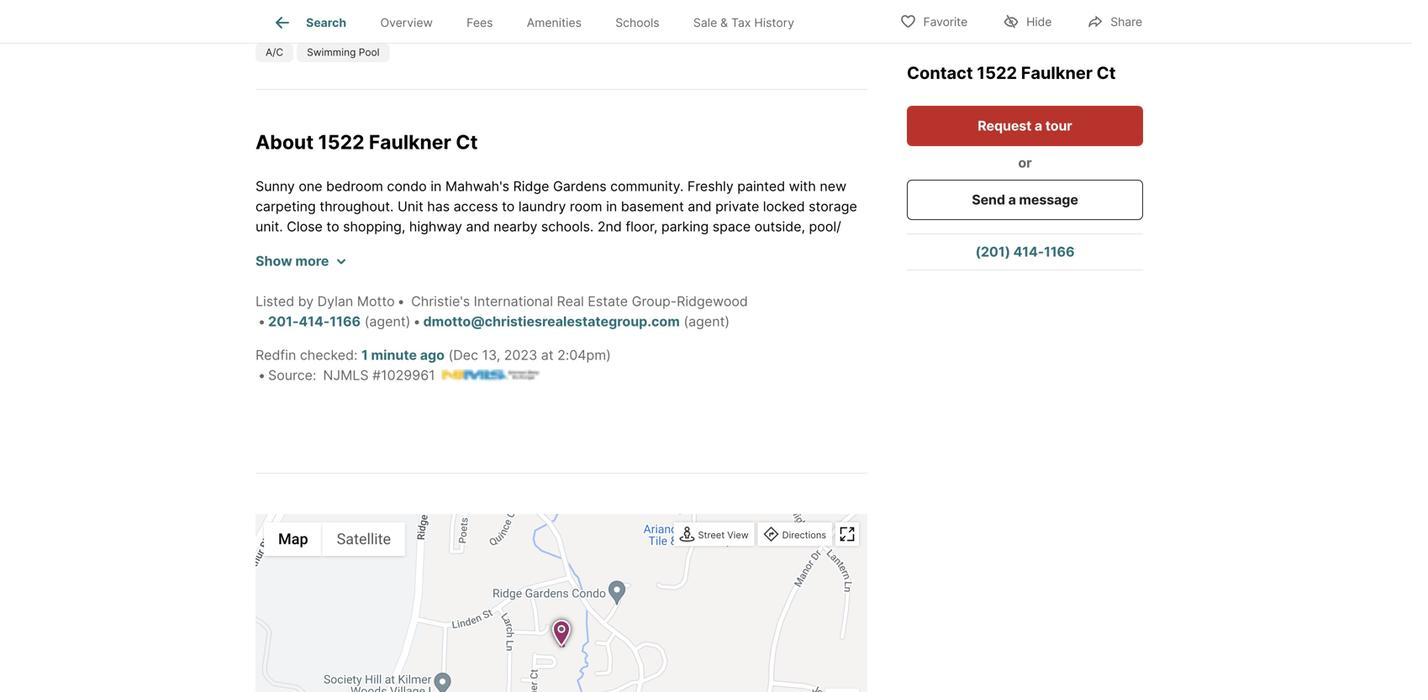 Task type: describe. For each thing, give the bounding box(es) containing it.
map button
[[264, 523, 323, 556]]

1
[[362, 347, 368, 363]]

sale & tax history
[[694, 15, 795, 30]]

request
[[978, 118, 1032, 134]]

room
[[570, 198, 603, 215]]

bedroom
[[326, 178, 383, 194]]

ct for about 1522 faulkner ct
[[456, 130, 478, 154]]

1522 for about
[[318, 130, 365, 154]]

414- inside listed by dylan motto • christie's international real estate group-ridgewood • 201-414-1166 ( agent ) • dmotto@christiesrealestategroup.com ( agent )
[[299, 313, 330, 330]]

redfin checked: 1 minute ago (dec 13, 2023 at 2:04pm)
[[256, 347, 611, 363]]

hide button
[[989, 4, 1066, 38]]

2023
[[504, 347, 538, 363]]

faulkner for contact 1522 faulkner ct
[[1021, 63, 1093, 83]]

sunny one bedroom condo in mahwah's ridge gardens community. freshly painted with new carpeting throughout. unit has access to laundry room in basement and private locked storage unit. close to shopping, highway and nearby schools. 2nd floor, parking space outside, pool/ tennis courts included located at melville ct.
[[256, 178, 858, 255]]

1 agent from the left
[[369, 313, 406, 330]]

1029961
[[381, 367, 435, 384]]

estate
[[588, 293, 628, 310]]

a/c
[[266, 46, 283, 58]]

basement
[[621, 198, 684, 215]]

directions
[[783, 530, 827, 541]]

message
[[1019, 192, 1079, 208]]

• down the christie's
[[413, 313, 421, 330]]

ago
[[420, 347, 445, 363]]

ct.
[[519, 239, 538, 255]]

minute
[[371, 347, 417, 363]]

listed by dylan motto • christie's international real estate group-ridgewood • 201-414-1166 ( agent ) • dmotto@christiesrealestategroup.com ( agent )
[[256, 293, 748, 330]]

ridge
[[513, 178, 550, 194]]

sale
[[694, 15, 717, 30]]

0 vertical spatial in
[[431, 178, 442, 194]]

2:04pm)
[[558, 347, 611, 363]]

satellite button
[[323, 523, 405, 556]]

street view
[[698, 530, 749, 541]]

dylan
[[318, 293, 353, 310]]

listing provided courtesy of new jersey multiple listing service, inc. (njmls) image
[[442, 370, 540, 382]]

contact
[[907, 63, 973, 83]]

included
[[342, 239, 397, 255]]

tab list containing search
[[256, 0, 825, 43]]

1 ) from the left
[[406, 313, 411, 330]]

motto
[[357, 293, 395, 310]]

pool/
[[809, 218, 842, 235]]

2 ( from the left
[[684, 313, 689, 330]]

close
[[287, 218, 323, 235]]

request a tour button
[[907, 106, 1144, 146]]

• source: njmls # 1029961
[[258, 367, 435, 384]]

show more button
[[256, 251, 346, 271]]

(201)
[[976, 244, 1011, 260]]

sale & tax history tab
[[677, 3, 812, 43]]

real
[[557, 293, 584, 310]]

floor,
[[626, 218, 658, 235]]

melville
[[468, 239, 516, 255]]

group-
[[632, 293, 677, 310]]

highway
[[409, 218, 462, 235]]

201-414-1166 link
[[268, 313, 361, 330]]

• down redfin at the left of page
[[258, 367, 266, 384]]

community.
[[611, 178, 684, 194]]

outside,
[[755, 218, 806, 235]]

dmotto@christiesrealestategroup.com link
[[423, 313, 680, 330]]

source:
[[268, 367, 316, 384]]

redfin
[[256, 347, 296, 363]]

new
[[820, 178, 847, 194]]

view
[[728, 530, 749, 541]]

space
[[713, 218, 751, 235]]

parking
[[662, 218, 709, 235]]

2nd
[[598, 218, 622, 235]]

&
[[721, 15, 728, 30]]

414- inside button
[[1014, 244, 1044, 260]]

satellite
[[337, 531, 391, 548]]

a for send
[[1009, 192, 1016, 208]]

1166 inside listed by dylan motto • christie's international real estate group-ridgewood • 201-414-1166 ( agent ) • dmotto@christiesrealestategroup.com ( agent )
[[330, 313, 361, 330]]

overview tab
[[364, 3, 450, 43]]

tour
[[1046, 118, 1073, 134]]

condo
[[387, 178, 427, 194]]

overview
[[380, 15, 433, 30]]

(201) 414-1166
[[976, 244, 1075, 260]]

share button
[[1073, 4, 1157, 38]]

with
[[789, 178, 816, 194]]

1 horizontal spatial and
[[688, 198, 712, 215]]

amenities tab
[[510, 3, 599, 43]]

schools tab
[[599, 3, 677, 43]]

painted
[[738, 178, 785, 194]]

freshly
[[688, 178, 734, 194]]



Task type: vqa. For each thing, say whether or not it's contained in the screenshot.
the bottom 1,350
no



Task type: locate. For each thing, give the bounding box(es) containing it.
0 horizontal spatial to
[[327, 218, 339, 235]]

checked:
[[300, 347, 358, 363]]

1 horizontal spatial at
[[541, 347, 554, 363]]

2 agent from the left
[[689, 313, 725, 330]]

map region
[[159, 512, 1020, 693]]

414-
[[1014, 244, 1044, 260], [299, 313, 330, 330]]

at inside sunny one bedroom condo in mahwah's ridge gardens community. freshly painted with new carpeting throughout. unit has access to laundry room in basement and private locked storage unit. close to shopping, highway and nearby schools. 2nd floor, parking space outside, pool/ tennis courts included located at melville ct.
[[451, 239, 464, 255]]

1 vertical spatial 414-
[[299, 313, 330, 330]]

agent down the 'ridgewood'
[[689, 313, 725, 330]]

schools.
[[541, 218, 594, 235]]

0 horizontal spatial faulkner
[[369, 130, 451, 154]]

0 horizontal spatial in
[[431, 178, 442, 194]]

or
[[1019, 155, 1032, 171]]

0 vertical spatial ct
[[1097, 63, 1116, 83]]

0 vertical spatial to
[[502, 198, 515, 215]]

1 horizontal spatial (
[[684, 313, 689, 330]]

1 horizontal spatial a
[[1035, 118, 1043, 134]]

0 vertical spatial and
[[688, 198, 712, 215]]

courts
[[298, 239, 339, 255]]

carpeting
[[256, 198, 316, 215]]

to
[[502, 198, 515, 215], [327, 218, 339, 235]]

agent down motto
[[369, 313, 406, 330]]

a inside request a tour 'button'
[[1035, 118, 1043, 134]]

1 vertical spatial a
[[1009, 192, 1016, 208]]

ct for contact 1522 faulkner ct
[[1097, 63, 1116, 83]]

1 vertical spatial and
[[466, 218, 490, 235]]

in up 2nd
[[606, 198, 617, 215]]

1 minute ago link
[[362, 347, 445, 363], [362, 347, 445, 363]]

at right "2023"
[[541, 347, 554, 363]]

0 vertical spatial at
[[451, 239, 464, 255]]

send a message
[[972, 192, 1079, 208]]

mahwah's
[[446, 178, 510, 194]]

0 horizontal spatial 1522
[[318, 130, 365, 154]]

in up has
[[431, 178, 442, 194]]

0 horizontal spatial agent
[[369, 313, 406, 330]]

a for request
[[1035, 118, 1043, 134]]

1 horizontal spatial 414-
[[1014, 244, 1044, 260]]

#
[[373, 367, 381, 384]]

map
[[278, 531, 308, 548]]

dmotto@christiesrealestategroup.com
[[423, 313, 680, 330]]

about 1522 faulkner ct
[[256, 130, 478, 154]]

1166 down the dylan
[[330, 313, 361, 330]]

menu bar
[[264, 523, 405, 556]]

0 vertical spatial faulkner
[[1021, 63, 1093, 83]]

faulkner
[[1021, 63, 1093, 83], [369, 130, 451, 154]]

1522
[[977, 63, 1018, 83], [318, 130, 365, 154]]

1 horizontal spatial ct
[[1097, 63, 1116, 83]]

one
[[299, 178, 323, 194]]

laundry
[[519, 198, 566, 215]]

directions button
[[760, 524, 831, 547]]

and down "freshly"
[[688, 198, 712, 215]]

ct up mahwah's
[[456, 130, 478, 154]]

0 horizontal spatial a
[[1009, 192, 1016, 208]]

ct down share button
[[1097, 63, 1116, 83]]

a right the send
[[1009, 192, 1016, 208]]

0 horizontal spatial (
[[365, 313, 369, 330]]

•
[[397, 293, 405, 310], [258, 313, 266, 330], [413, 313, 421, 330], [258, 367, 266, 384]]

0 horizontal spatial at
[[451, 239, 464, 255]]

favorite button
[[886, 4, 982, 38]]

) up minute on the bottom of the page
[[406, 313, 411, 330]]

1 horizontal spatial agent
[[689, 313, 725, 330]]

show more
[[256, 253, 329, 269]]

201-
[[268, 313, 299, 330]]

njmls
[[323, 367, 369, 384]]

0 horizontal spatial ct
[[456, 130, 478, 154]]

favorite
[[924, 15, 968, 29]]

0 horizontal spatial and
[[466, 218, 490, 235]]

schools
[[616, 15, 660, 30]]

located
[[400, 239, 448, 255]]

send a message button
[[907, 180, 1144, 220]]

a left tour
[[1035, 118, 1043, 134]]

1166
[[1044, 244, 1075, 260], [330, 313, 361, 330]]

1 horizontal spatial 1166
[[1044, 244, 1075, 260]]

and down access
[[466, 218, 490, 235]]

1 vertical spatial to
[[327, 218, 339, 235]]

show
[[256, 253, 292, 269]]

1 vertical spatial 1522
[[318, 130, 365, 154]]

1 vertical spatial in
[[606, 198, 617, 215]]

(201) 414-1166 link
[[907, 235, 1144, 270]]

locked
[[763, 198, 805, 215]]

pool
[[359, 46, 380, 58]]

street view button
[[676, 524, 753, 547]]

by
[[298, 293, 314, 310]]

request a tour
[[978, 118, 1073, 134]]

0 horizontal spatial 1166
[[330, 313, 361, 330]]

) down the 'ridgewood'
[[725, 313, 730, 330]]

international
[[474, 293, 553, 310]]

1 horizontal spatial to
[[502, 198, 515, 215]]

hide
[[1027, 15, 1052, 29]]

tax
[[732, 15, 751, 30]]

1 vertical spatial faulkner
[[369, 130, 451, 154]]

swimming
[[307, 46, 356, 58]]

1 vertical spatial at
[[541, 347, 554, 363]]

shopping,
[[343, 218, 406, 235]]

• left 201-
[[258, 313, 266, 330]]

ct
[[1097, 63, 1116, 83], [456, 130, 478, 154]]

1166 inside button
[[1044, 244, 1075, 260]]

0 vertical spatial a
[[1035, 118, 1043, 134]]

tennis
[[256, 239, 294, 255]]

1522 up bedroom
[[318, 130, 365, 154]]

414- down the by
[[299, 313, 330, 330]]

• right motto
[[397, 293, 405, 310]]

send
[[972, 192, 1006, 208]]

414- right the (201)
[[1014, 244, 1044, 260]]

( down the 'ridgewood'
[[684, 313, 689, 330]]

tab list
[[256, 0, 825, 43]]

0 horizontal spatial 414-
[[299, 313, 330, 330]]

1 vertical spatial 1166
[[330, 313, 361, 330]]

2 ) from the left
[[725, 313, 730, 330]]

ridgewood
[[677, 293, 748, 310]]

swimming pool
[[307, 46, 380, 58]]

fees
[[467, 15, 493, 30]]

share
[[1111, 15, 1143, 29]]

1522 for contact
[[977, 63, 1018, 83]]

(201) 414-1166 button
[[907, 235, 1144, 270]]

fees tab
[[450, 3, 510, 43]]

1522 up request
[[977, 63, 1018, 83]]

has
[[427, 198, 450, 215]]

in
[[431, 178, 442, 194], [606, 198, 617, 215]]

more
[[295, 253, 329, 269]]

throughout.
[[320, 198, 394, 215]]

to up courts
[[327, 218, 339, 235]]

13,
[[482, 347, 501, 363]]

0 horizontal spatial )
[[406, 313, 411, 330]]

search
[[306, 15, 347, 30]]

faulkner up condo
[[369, 130, 451, 154]]

history
[[755, 15, 795, 30]]

street
[[698, 530, 725, 541]]

1 vertical spatial ct
[[456, 130, 478, 154]]

sunny
[[256, 178, 295, 194]]

faulkner up tour
[[1021, 63, 1093, 83]]

0 vertical spatial 414-
[[1014, 244, 1044, 260]]

access
[[454, 198, 498, 215]]

( down motto
[[365, 313, 369, 330]]

1 horizontal spatial faulkner
[[1021, 63, 1093, 83]]

1 horizontal spatial in
[[606, 198, 617, 215]]

to up nearby
[[502, 198, 515, 215]]

search link
[[273, 13, 347, 33]]

menu bar containing map
[[264, 523, 405, 556]]

a inside send a message button
[[1009, 192, 1016, 208]]

1166 down message
[[1044, 244, 1075, 260]]

1 horizontal spatial )
[[725, 313, 730, 330]]

0 vertical spatial 1166
[[1044, 244, 1075, 260]]

unit
[[398, 198, 424, 215]]

storage
[[809, 198, 858, 215]]

christie's
[[411, 293, 470, 310]]

nearby
[[494, 218, 538, 235]]

(dec
[[449, 347, 478, 363]]

about
[[256, 130, 314, 154]]

1 ( from the left
[[365, 313, 369, 330]]

1 horizontal spatial 1522
[[977, 63, 1018, 83]]

gardens
[[553, 178, 607, 194]]

faulkner for about 1522 faulkner ct
[[369, 130, 451, 154]]

0 vertical spatial 1522
[[977, 63, 1018, 83]]

unit.
[[256, 218, 283, 235]]

at down the highway
[[451, 239, 464, 255]]



